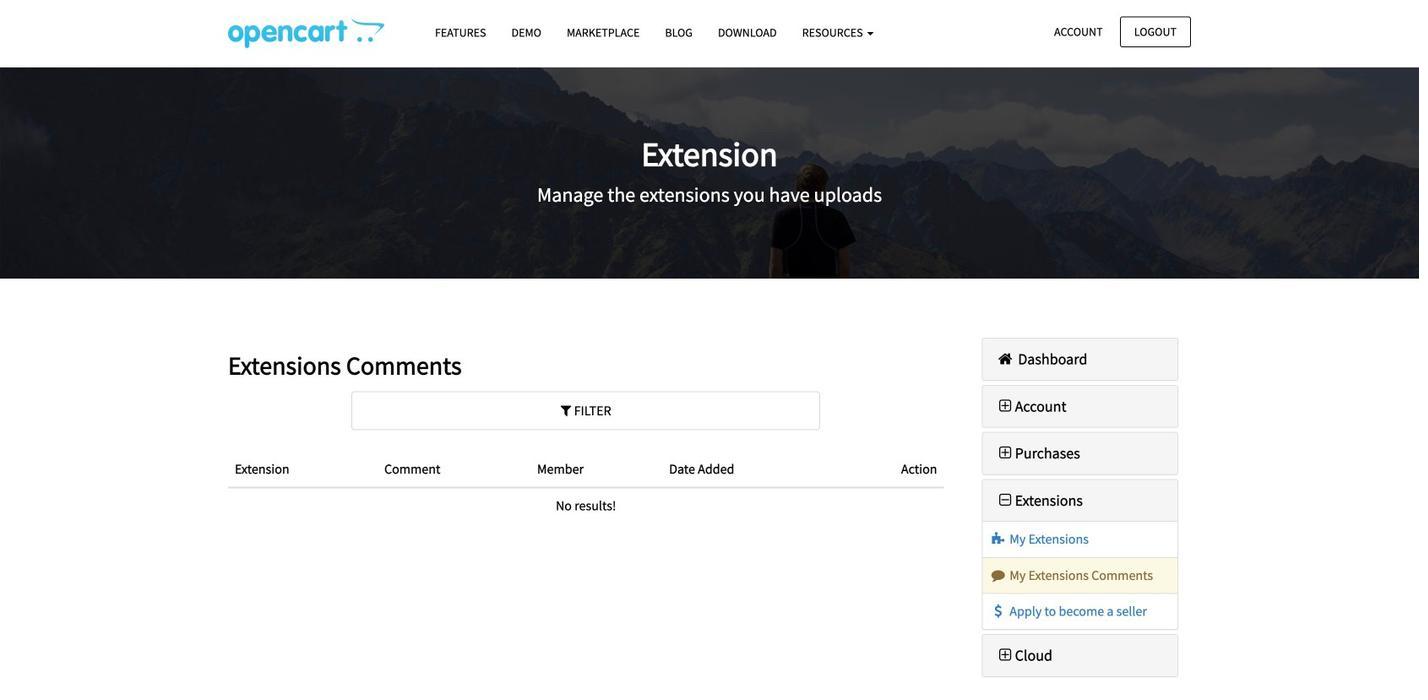 Task type: describe. For each thing, give the bounding box(es) containing it.
filter image
[[561, 404, 571, 418]]

usd image
[[990, 605, 1007, 618]]

2 plus square o image from the top
[[996, 648, 1015, 663]]

plus square o image
[[996, 446, 1015, 461]]



Task type: vqa. For each thing, say whether or not it's contained in the screenshot.
Bizarre Food image
no



Task type: locate. For each thing, give the bounding box(es) containing it.
plus square o image
[[996, 399, 1015, 414], [996, 648, 1015, 663]]

0 vertical spatial plus square o image
[[996, 399, 1015, 414]]

plus square o image down "usd" image
[[996, 648, 1015, 663]]

home image
[[996, 351, 1015, 367]]

minus square o image
[[996, 493, 1015, 508]]

1 plus square o image from the top
[[996, 399, 1015, 414]]

plus square o image up plus square o icon
[[996, 399, 1015, 414]]

1 vertical spatial plus square o image
[[996, 648, 1015, 663]]

puzzle piece image
[[990, 533, 1007, 546]]

opencart - extensions image
[[228, 18, 384, 48]]

comment image
[[990, 569, 1007, 582]]



